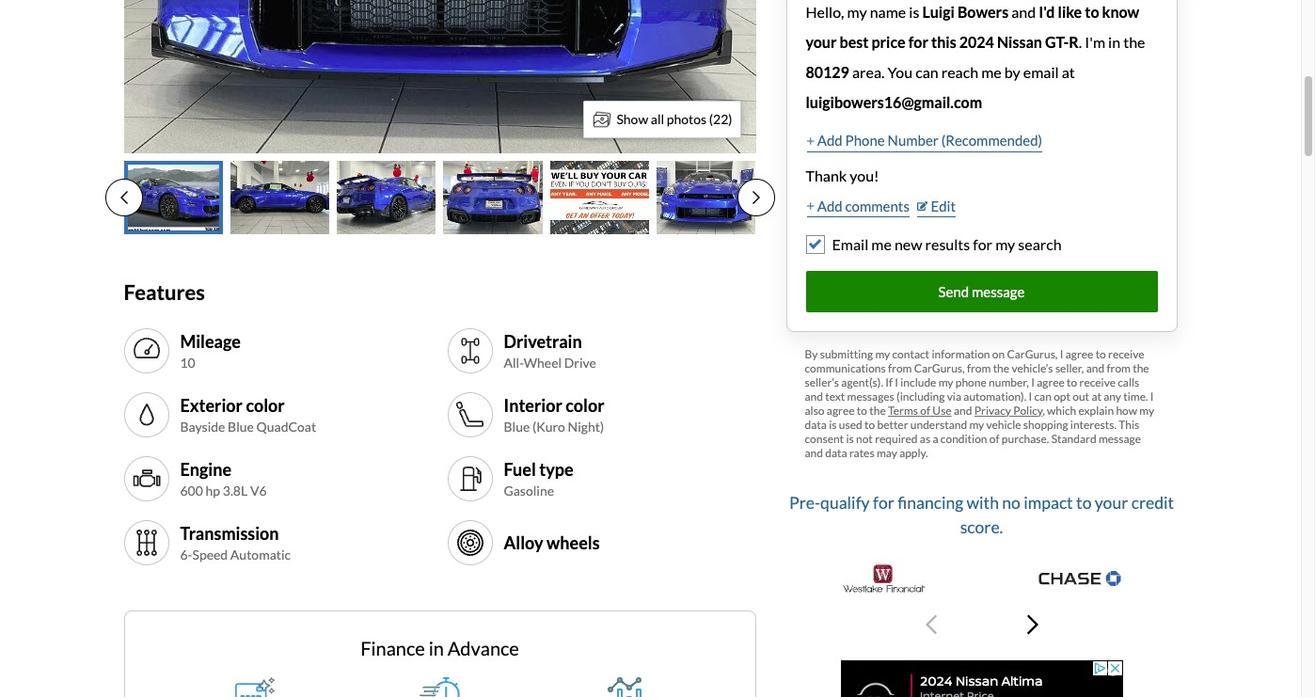Task type: describe. For each thing, give the bounding box(es) containing it.
gt-
[[1045, 32, 1069, 50]]

policy
[[1014, 404, 1043, 418]]

(kuro
[[533, 419, 566, 435]]

1 horizontal spatial agree
[[1037, 375, 1065, 390]]

area.
[[853, 63, 885, 80]]

3.8l
[[223, 483, 248, 499]]

how
[[1116, 404, 1138, 418]]

send message
[[939, 283, 1025, 300]]

results
[[926, 236, 970, 254]]

add phone number (recommended) button
[[806, 129, 1044, 153]]

color for interior color
[[566, 395, 605, 416]]

pre-qualify for financing with no impact to your credit score.
[[789, 493, 1175, 538]]

my left vehicle
[[970, 418, 985, 432]]

1 horizontal spatial me
[[982, 63, 1002, 80]]

(recommended)
[[942, 132, 1043, 149]]

2 horizontal spatial is
[[909, 2, 920, 20]]

email me new results for my search
[[832, 236, 1062, 254]]

exterior color image
[[131, 400, 161, 431]]

engine image
[[131, 464, 161, 495]]

of inside the ", which explain how my data is used to better understand my vehicle shopping interests. this consent is not required as a condition of purchase. standard message and data rates may apply."
[[990, 432, 1000, 446]]

0 vertical spatial at
[[1062, 63, 1075, 80]]

drivetrain image
[[455, 336, 485, 367]]

add comments
[[818, 197, 910, 214]]

plus image for add comments
[[807, 201, 814, 211]]

1 horizontal spatial cargurus,
[[1007, 347, 1058, 361]]

this
[[1119, 418, 1140, 432]]

fuel
[[504, 459, 536, 480]]

may
[[877, 446, 898, 460]]

not
[[856, 432, 873, 446]]

all-
[[504, 355, 524, 371]]

the up the automation).
[[993, 361, 1010, 375]]

view vehicle photo 3 image
[[337, 160, 436, 235]]

transmission 6-speed automatic
[[180, 523, 291, 563]]

color for exterior color
[[246, 395, 285, 416]]

terms of use and privacy policy
[[888, 404, 1043, 418]]

fuel type image
[[455, 464, 485, 495]]

no
[[1003, 493, 1021, 513]]

seller,
[[1056, 361, 1084, 375]]

can inside "by submitting my contact information on cargurus, i agree to receive communications from cargurus, from the vehicle's seller, and from the seller's agent(s). if i include my phone number, i agree to receive calls and text messages (including via automation). i can opt out at any time. i also agree to the"
[[1035, 390, 1052, 404]]

drivetrain
[[504, 331, 582, 352]]

i right time.
[[1151, 390, 1154, 404]]

v6
[[250, 483, 267, 499]]

opt
[[1054, 390, 1071, 404]]

price
[[872, 32, 906, 50]]

score.
[[960, 518, 1004, 538]]

gasoline
[[504, 483, 554, 499]]

this
[[932, 32, 957, 50]]

my left "contact"
[[876, 347, 890, 361]]

thank you!
[[806, 166, 880, 184]]

(including
[[897, 390, 945, 404]]

via
[[947, 390, 962, 404]]

(22)
[[709, 111, 733, 127]]

2024
[[960, 32, 995, 50]]

blue inside exterior color bayside blue quadcoat
[[228, 419, 254, 435]]

submitting
[[820, 347, 873, 361]]

time.
[[1124, 390, 1149, 404]]

interior color blue (kuro night)
[[504, 395, 605, 435]]

messages
[[847, 390, 895, 404]]

600
[[180, 483, 203, 499]]

search
[[1019, 236, 1062, 254]]

luigi
[[923, 2, 955, 20]]

1 from from the left
[[888, 361, 912, 375]]

interior color image
[[455, 400, 485, 431]]

calls
[[1118, 375, 1140, 390]]

seller's
[[805, 375, 839, 390]]

my left phone
[[939, 375, 954, 390]]

with
[[967, 493, 999, 513]]

on
[[993, 347, 1005, 361]]

comments
[[846, 197, 910, 214]]

blue inside interior color blue (kuro night)
[[504, 419, 530, 435]]

r
[[1069, 32, 1079, 50]]

apply.
[[900, 446, 928, 460]]

explain
[[1079, 404, 1114, 418]]

type
[[539, 459, 574, 480]]

plus image for add phone number (recommended)
[[807, 136, 814, 145]]

i right number,
[[1032, 375, 1035, 390]]

1 vertical spatial data
[[826, 446, 848, 460]]

night)
[[568, 419, 604, 435]]

edit image
[[917, 201, 928, 211]]

luigibowers16@gmail.com
[[806, 93, 983, 111]]

to inside 'i'd like to know your best price for this'
[[1085, 2, 1100, 20]]

add comments button
[[806, 194, 911, 218]]

automatic
[[230, 547, 291, 563]]

and left i'd
[[1012, 2, 1036, 20]]

view vehicle photo 2 image
[[230, 160, 330, 235]]

financing
[[898, 493, 964, 513]]

vehicle
[[987, 418, 1022, 432]]

alloy
[[504, 533, 544, 554]]

phone
[[846, 132, 885, 149]]

pre-qualify for financing with no impact to your credit score. button
[[786, 483, 1178, 653]]

finance in advance
[[361, 638, 519, 660]]

privacy
[[975, 404, 1012, 418]]

the up time.
[[1133, 361, 1150, 375]]

used
[[839, 418, 863, 432]]

alloy wheels image
[[455, 528, 485, 559]]

view vehicle photo 1 image
[[124, 160, 223, 235]]

reach
[[942, 63, 979, 80]]

any
[[1104, 390, 1122, 404]]

my left search
[[996, 236, 1016, 254]]

show
[[617, 111, 648, 127]]

wheel
[[524, 355, 562, 371]]

a
[[933, 432, 939, 446]]

transmission image
[[131, 528, 161, 559]]

i'd like to know your best price for this
[[806, 2, 1140, 50]]

drive
[[564, 355, 597, 371]]

send message button
[[806, 271, 1158, 312]]

2 from from the left
[[967, 361, 991, 375]]

vehicle full photo image
[[124, 0, 756, 153]]

2 horizontal spatial agree
[[1066, 347, 1094, 361]]

your inside pre-qualify for financing with no impact to your credit score.
[[1095, 493, 1129, 513]]

show all photos (22) link
[[584, 100, 741, 138]]

i right if
[[895, 375, 899, 390]]

for inside pre-qualify for financing with no impact to your credit score.
[[873, 493, 895, 513]]

contact
[[893, 347, 930, 361]]

privacy policy link
[[975, 404, 1043, 418]]

for inside 'i'd like to know your best price for this'
[[909, 32, 929, 50]]

1 vertical spatial in
[[429, 638, 444, 660]]

i'm
[[1085, 32, 1106, 50]]

email
[[1024, 63, 1059, 80]]



Task type: vqa. For each thing, say whether or not it's contained in the screenshot.
2023 for Sep 7, 2023
no



Task type: locate. For each thing, give the bounding box(es) containing it.
0 vertical spatial can
[[916, 63, 939, 80]]

and right seller,
[[1087, 361, 1105, 375]]

2 add from the top
[[818, 197, 843, 214]]

i'd
[[1039, 2, 1055, 20]]

advertisement region
[[841, 660, 1123, 697]]

agent(s).
[[842, 375, 884, 390]]

and left text
[[805, 390, 823, 404]]

color
[[246, 395, 285, 416], [566, 395, 605, 416]]

1 horizontal spatial message
[[1099, 432, 1142, 446]]

i right vehicle's
[[1060, 347, 1064, 361]]

mileage
[[180, 331, 241, 352]]

from up any
[[1107, 361, 1131, 375]]

hello, my name is luigi bowers and
[[806, 2, 1039, 20]]

message
[[972, 283, 1025, 300], [1099, 432, 1142, 446]]

number,
[[989, 375, 1029, 390]]

cargurus,
[[1007, 347, 1058, 361], [914, 361, 965, 375]]

cargurus, right on
[[1007, 347, 1058, 361]]

use
[[933, 404, 952, 418]]

consent
[[805, 432, 844, 446]]

exterior color bayside blue quadcoat
[[180, 395, 316, 435]]

is left used
[[829, 418, 837, 432]]

cargurus, up 'via'
[[914, 361, 965, 375]]

alloy wheels
[[504, 533, 600, 554]]

agree
[[1066, 347, 1094, 361], [1037, 375, 1065, 390], [827, 404, 855, 418]]

color up night)
[[566, 395, 605, 416]]

interior
[[504, 395, 563, 416]]

like
[[1058, 2, 1082, 20]]

2 blue from the left
[[504, 419, 530, 435]]

at right out
[[1092, 390, 1102, 404]]

hp
[[206, 483, 220, 499]]

1 vertical spatial for
[[973, 236, 993, 254]]

1 horizontal spatial from
[[967, 361, 991, 375]]

plus image inside add phone number (recommended) button
[[807, 136, 814, 145]]

show all photos (22)
[[617, 111, 733, 127]]

80129 area. you can reach me by email at
[[806, 63, 1075, 80]]

blue down exterior
[[228, 419, 254, 435]]

to
[[1085, 2, 1100, 20], [1096, 347, 1107, 361], [1067, 375, 1078, 390], [857, 404, 868, 418], [865, 418, 875, 432], [1077, 493, 1092, 513]]

credit
[[1132, 493, 1175, 513]]

mileage image
[[131, 336, 161, 367]]

, which explain how my data is used to better understand my vehicle shopping interests. this consent is not required as a condition of purchase. standard message and data rates may apply.
[[805, 404, 1155, 460]]

2 color from the left
[[566, 395, 605, 416]]

agree up the ,
[[1037, 375, 1065, 390]]

information
[[932, 347, 991, 361]]

add up thank
[[818, 132, 843, 149]]

to right impact on the bottom
[[1077, 493, 1092, 513]]

is left the luigi
[[909, 2, 920, 20]]

1 plus image from the top
[[807, 136, 814, 145]]

1 horizontal spatial of
[[990, 432, 1000, 446]]

0 horizontal spatial me
[[872, 236, 892, 254]]

0 vertical spatial receive
[[1109, 347, 1145, 361]]

2 plus image from the top
[[807, 201, 814, 211]]

and down also in the bottom of the page
[[805, 446, 823, 460]]

my up best at the top right
[[847, 2, 867, 20]]

bayside
[[180, 419, 225, 435]]

add down thank
[[818, 197, 843, 214]]

color up the "quadcoat" in the left of the page
[[246, 395, 285, 416]]

better
[[877, 418, 909, 432]]

1 horizontal spatial in
[[1109, 32, 1121, 50]]

0 vertical spatial for
[[909, 32, 929, 50]]

add for add comments
[[818, 197, 843, 214]]

0 horizontal spatial color
[[246, 395, 285, 416]]

0 horizontal spatial at
[[1062, 63, 1075, 80]]

if
[[886, 375, 893, 390]]

1 horizontal spatial your
[[1095, 493, 1129, 513]]

1 horizontal spatial is
[[846, 432, 854, 446]]

finance
[[361, 638, 425, 660]]

new
[[895, 236, 923, 254]]

quadcoat
[[257, 419, 316, 435]]

plus image inside add comments button
[[807, 201, 814, 211]]

blue
[[228, 419, 254, 435], [504, 419, 530, 435]]

0 vertical spatial message
[[972, 283, 1025, 300]]

data
[[805, 418, 827, 432], [826, 446, 848, 460]]

thank
[[806, 166, 847, 184]]

to inside pre-qualify for financing with no impact to your credit score.
[[1077, 493, 1092, 513]]

to inside the ", which explain how my data is used to better understand my vehicle shopping interests. this consent is not required as a condition of purchase. standard message and data rates may apply."
[[865, 418, 875, 432]]

1 vertical spatial of
[[990, 432, 1000, 446]]

nissan
[[998, 32, 1043, 50]]

interests.
[[1071, 418, 1117, 432]]

your inside 'i'd like to know your best price for this'
[[806, 32, 837, 50]]

required
[[875, 432, 918, 446]]

terms of use link
[[888, 404, 952, 418]]

receive up explain
[[1080, 375, 1116, 390]]

qualify
[[821, 493, 870, 513]]

fuel type gasoline
[[504, 459, 574, 499]]

send
[[939, 283, 969, 300]]

your down hello,
[[806, 32, 837, 50]]

1 horizontal spatial color
[[566, 395, 605, 416]]

purchase.
[[1002, 432, 1050, 446]]

receive
[[1109, 347, 1145, 361], [1080, 375, 1116, 390]]

0 vertical spatial data
[[805, 418, 827, 432]]

1 color from the left
[[246, 395, 285, 416]]

0 vertical spatial add
[[818, 132, 843, 149]]

to right used
[[865, 418, 875, 432]]

add phone number (recommended)
[[818, 132, 1043, 149]]

of left use
[[921, 404, 931, 418]]

1 add from the top
[[818, 132, 843, 149]]

edit
[[931, 197, 956, 214]]

can left opt in the right bottom of the page
[[1035, 390, 1052, 404]]

email
[[832, 236, 869, 254]]

2 vertical spatial for
[[873, 493, 895, 513]]

1 blue from the left
[[228, 419, 254, 435]]

message inside button
[[972, 283, 1025, 300]]

plus image up thank
[[807, 136, 814, 145]]

include
[[901, 375, 937, 390]]

for right qualify
[[873, 493, 895, 513]]

for right results
[[973, 236, 993, 254]]

and inside the ", which explain how my data is used to better understand my vehicle shopping interests. this consent is not required as a condition of purchase. standard message and data rates may apply."
[[805, 446, 823, 460]]

0 horizontal spatial is
[[829, 418, 837, 432]]

text
[[826, 390, 845, 404]]

me left new at top
[[872, 236, 892, 254]]

impact
[[1024, 493, 1073, 513]]

pre-
[[789, 493, 821, 513]]

0 horizontal spatial can
[[916, 63, 939, 80]]

in right i'm
[[1109, 32, 1121, 50]]

1 vertical spatial message
[[1099, 432, 1142, 446]]

transmission
[[180, 523, 279, 544]]

to down agent(s).
[[857, 404, 868, 418]]

agree up out
[[1066, 347, 1094, 361]]

mileage 10
[[180, 331, 241, 371]]

1 horizontal spatial for
[[909, 32, 929, 50]]

1 vertical spatial receive
[[1080, 375, 1116, 390]]

me left by
[[982, 63, 1002, 80]]

0 vertical spatial in
[[1109, 32, 1121, 50]]

1 horizontal spatial can
[[1035, 390, 1052, 404]]

0 horizontal spatial your
[[806, 32, 837, 50]]

as
[[920, 432, 931, 446]]

the down know
[[1124, 32, 1146, 50]]

0 horizontal spatial agree
[[827, 404, 855, 418]]

photos
[[667, 111, 707, 127]]

plus image
[[807, 136, 814, 145], [807, 201, 814, 211]]

from
[[888, 361, 912, 375], [967, 361, 991, 375], [1107, 361, 1131, 375]]

to up the 'which'
[[1067, 375, 1078, 390]]

0 horizontal spatial message
[[972, 283, 1025, 300]]

6-
[[180, 547, 192, 563]]

automation).
[[964, 390, 1027, 404]]

tab list
[[105, 160, 775, 235]]

0 vertical spatial plus image
[[807, 136, 814, 145]]

chevron right image
[[1027, 613, 1038, 636]]

1 horizontal spatial at
[[1092, 390, 1102, 404]]

is
[[909, 2, 920, 20], [829, 418, 837, 432], [846, 432, 854, 446]]

0 horizontal spatial from
[[888, 361, 912, 375]]

receive up the calls
[[1109, 347, 1145, 361]]

is left 'not'
[[846, 432, 854, 446]]

can right you
[[916, 63, 939, 80]]

1 vertical spatial your
[[1095, 493, 1129, 513]]

color inside exterior color bayside blue quadcoat
[[246, 395, 285, 416]]

at
[[1062, 63, 1075, 80], [1092, 390, 1102, 404]]

0 horizontal spatial for
[[873, 493, 895, 513]]

your left credit in the right bottom of the page
[[1095, 493, 1129, 513]]

1 horizontal spatial blue
[[504, 419, 530, 435]]

0 horizontal spatial in
[[429, 638, 444, 660]]

1 vertical spatial plus image
[[807, 201, 814, 211]]

data left rates
[[826, 446, 848, 460]]

and right use
[[954, 404, 973, 418]]

best
[[840, 32, 869, 50]]

at right email
[[1062, 63, 1075, 80]]

at inside "by submitting my contact information on cargurus, i agree to receive communications from cargurus, from the vehicle's seller, and from the seller's agent(s). if i include my phone number, i agree to receive calls and text messages (including via automation). i can opt out at any time. i also agree to the"
[[1092, 390, 1102, 404]]

i left the ,
[[1029, 390, 1033, 404]]

message right send
[[972, 283, 1025, 300]]

0 horizontal spatial of
[[921, 404, 931, 418]]

bowers
[[958, 2, 1009, 20]]

2 horizontal spatial for
[[973, 236, 993, 254]]

speed
[[192, 547, 228, 563]]

which
[[1047, 404, 1077, 418]]

plus image down thank
[[807, 201, 814, 211]]

also
[[805, 404, 825, 418]]

from up (including
[[888, 361, 912, 375]]

1 vertical spatial can
[[1035, 390, 1052, 404]]

blue down interior
[[504, 419, 530, 435]]

3 from from the left
[[1107, 361, 1131, 375]]

features
[[124, 280, 205, 305]]

10
[[180, 355, 196, 371]]

0 vertical spatial of
[[921, 404, 931, 418]]

engine
[[180, 459, 232, 480]]

color inside interior color blue (kuro night)
[[566, 395, 605, 416]]

2 vertical spatial agree
[[827, 404, 855, 418]]

for left this
[[909, 32, 929, 50]]

0 horizontal spatial cargurus,
[[914, 361, 965, 375]]

in right finance
[[429, 638, 444, 660]]

chevron left image
[[926, 613, 937, 636]]

1 vertical spatial at
[[1092, 390, 1102, 404]]

wheels
[[547, 533, 600, 554]]

view vehicle photo 5 image
[[550, 160, 649, 235]]

the left terms
[[870, 404, 886, 418]]

1 vertical spatial me
[[872, 236, 892, 254]]

rates
[[850, 446, 875, 460]]

0 vertical spatial me
[[982, 63, 1002, 80]]

to right seller,
[[1096, 347, 1107, 361]]

message inside the ", which explain how my data is used to better understand my vehicle shopping interests. this consent is not required as a condition of purchase. standard message and data rates may apply."
[[1099, 432, 1142, 446]]

0 horizontal spatial blue
[[228, 419, 254, 435]]

of down privacy on the bottom of page
[[990, 432, 1000, 446]]

2 horizontal spatial from
[[1107, 361, 1131, 375]]

agree right also in the bottom of the page
[[827, 404, 855, 418]]

from left on
[[967, 361, 991, 375]]

my right how
[[1140, 404, 1155, 418]]

next page image
[[752, 191, 760, 206]]

view vehicle photo 4 image
[[444, 160, 543, 235]]

to right like on the right top
[[1085, 2, 1100, 20]]

phone
[[956, 375, 987, 390]]

0 vertical spatial your
[[806, 32, 837, 50]]

data down text
[[805, 418, 827, 432]]

1 vertical spatial agree
[[1037, 375, 1065, 390]]

prev page image
[[120, 191, 128, 206]]

exterior
[[180, 395, 243, 416]]

message down how
[[1099, 432, 1142, 446]]

add for add phone number (recommended)
[[818, 132, 843, 149]]

1 vertical spatial add
[[818, 197, 843, 214]]

0 vertical spatial agree
[[1066, 347, 1094, 361]]

view vehicle photo 6 image
[[657, 160, 756, 235]]



